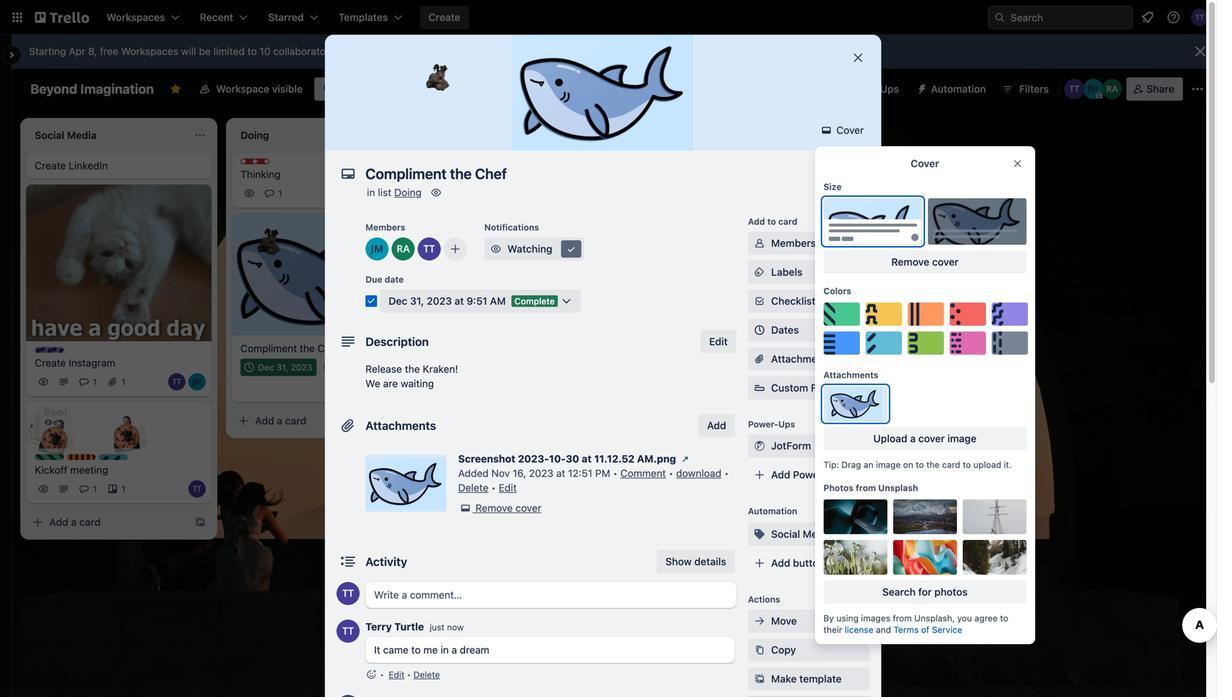 Task type: vqa. For each thing, say whether or not it's contained in the screenshot.
the work
no



Task type: describe. For each thing, give the bounding box(es) containing it.
added
[[458, 468, 489, 480]]

show details link
[[657, 551, 735, 574]]

just
[[430, 623, 445, 633]]

starting apr 8, free workspaces will be limited to 10 collaborators.
[[29, 45, 338, 57]]

1 horizontal spatial edit link
[[499, 482, 517, 494]]

card down 'dec 31, 2023'
[[285, 415, 306, 427]]

a right upload
[[910, 433, 916, 445]]

ups inside button
[[880, 83, 899, 95]]

filters
[[1020, 83, 1049, 95]]

star or unstar board image
[[170, 83, 181, 95]]

30
[[566, 453, 579, 465]]

3
[[472, 308, 477, 318]]

sm image inside 'social media' button
[[753, 528, 767, 542]]

remove cover link
[[458, 501, 542, 516]]

be
[[199, 45, 211, 57]]

add a card button for create from template… "image" to the bottom
[[26, 511, 186, 535]]

search for photos button
[[824, 581, 1027, 604]]

to left 10
[[248, 45, 257, 57]]

sm image down notifications at the top left of the page
[[489, 242, 503, 257]]

10-
[[549, 453, 566, 465]]

power- inside "link"
[[793, 469, 827, 481]]

move link
[[748, 610, 870, 633]]

add up download link
[[707, 420, 726, 432]]

0 horizontal spatial jeremy miller (jeremymiller198) image
[[366, 238, 389, 261]]

turtle
[[394, 621, 424, 633]]

1 horizontal spatial jeremy miller (jeremymiller198) image
[[1083, 79, 1103, 99]]

terry turtle (terryturtle) image down release on the bottom left of page
[[354, 379, 371, 397]]

by
[[824, 614, 834, 624]]

0 vertical spatial cover
[[932, 256, 959, 268]]

terry turtle just now
[[366, 621, 464, 633]]

activity
[[366, 555, 407, 569]]

create for create
[[429, 11, 460, 23]]

workspace visible button
[[190, 78, 311, 101]]

create linkedin
[[35, 160, 108, 172]]

terry turtle (terryturtle) image right filters
[[1064, 79, 1085, 99]]

added nov 16, 2023 at 12:51 pm
[[458, 468, 610, 480]]

kickoff meeting
[[35, 465, 108, 477]]

power- inside button
[[846, 83, 880, 95]]

add button
[[699, 414, 735, 438]]

terry turtle (terryturtle) image inside primary element
[[1191, 9, 1209, 26]]

copy
[[771, 645, 796, 657]]

checklist
[[771, 295, 816, 307]]

0 vertical spatial in
[[367, 187, 375, 199]]

0 / 3
[[464, 308, 477, 318]]

cover inside cover link
[[834, 124, 864, 136]]

1 vertical spatial cover
[[919, 433, 945, 445]]

create for create instagram
[[35, 357, 66, 369]]

it.
[[1004, 460, 1012, 470]]

sm image for remove cover
[[458, 501, 473, 516]]

0 horizontal spatial list
[[378, 187, 392, 199]]

0 horizontal spatial members
[[366, 222, 405, 233]]

drag
[[842, 460, 861, 470]]

license link
[[845, 625, 874, 636]]

comment
[[621, 468, 666, 480]]

pm
[[595, 468, 610, 480]]

download
[[676, 468, 722, 480]]

beyond imagination
[[30, 81, 154, 97]]

2 vertical spatial edit
[[389, 670, 405, 680]]

limited
[[214, 45, 245, 57]]

Dec 31, 2023 checkbox
[[241, 359, 317, 376]]

1 horizontal spatial in
[[441, 645, 449, 657]]

1 down create instagram link
[[121, 377, 125, 387]]

0 vertical spatial ruby anderson (rubyanderson7) image
[[1102, 79, 1122, 99]]

dec 31, 2023
[[258, 363, 312, 373]]

share button
[[1127, 78, 1183, 101]]

screenshot 2023-10-30 at 11.12.52 am.png
[[458, 453, 676, 465]]

search for photos
[[883, 587, 968, 599]]

power-ups button
[[817, 78, 908, 101]]

color: sky, title: "sparkling" element
[[99, 455, 153, 466]]

unsplash,
[[914, 614, 955, 624]]

details
[[695, 556, 726, 568]]

create linkedin link
[[35, 159, 203, 173]]

add down kickoff
[[49, 517, 68, 529]]

unsplash
[[878, 483, 918, 493]]

dates
[[771, 324, 799, 336]]

2023 for dec 31, 2023
[[291, 363, 312, 373]]

add reaction image
[[366, 668, 377, 683]]

1 vertical spatial power-ups
[[748, 420, 795, 430]]

cover link
[[815, 119, 873, 142]]

waiting
[[401, 378, 434, 390]]

back to home image
[[35, 6, 89, 29]]

actions
[[748, 595, 780, 605]]

size
[[824, 182, 842, 192]]

custom
[[771, 382, 808, 394]]

attachment
[[771, 353, 827, 365]]

just now link
[[430, 623, 464, 633]]

it came to me in a dream
[[374, 645, 489, 657]]

sm image for jotform
[[753, 439, 767, 454]]

the for chef
[[300, 343, 315, 355]]

1 vertical spatial add a card
[[49, 517, 101, 529]]

add button button
[[748, 552, 870, 575]]

add left another
[[664, 128, 683, 140]]

an
[[864, 460, 874, 470]]

ups inside "link"
[[827, 469, 846, 481]]

0 horizontal spatial delete
[[414, 670, 440, 680]]

0 vertical spatial add a card
[[255, 415, 306, 427]]

0 vertical spatial from
[[856, 483, 876, 493]]

dec 31, 2023 at 9:51 am
[[389, 295, 506, 307]]

1 horizontal spatial delete link
[[458, 482, 489, 494]]

to left me
[[411, 645, 421, 657]]

1 vertical spatial ruby anderson (rubyanderson7) image
[[392, 238, 415, 261]]

compliment the chef link
[[241, 342, 409, 356]]

terry turtle (terryturtle) image left add members to card image
[[418, 238, 441, 261]]

1 vertical spatial edit link
[[389, 670, 405, 680]]

doing
[[394, 187, 422, 199]]

2 vertical spatial the
[[927, 460, 940, 470]]

came
[[383, 645, 409, 657]]

at for screenshot 2023-10-30 at 11.12.52 am.png
[[582, 453, 592, 465]]

to left upload
[[963, 460, 971, 470]]

0 horizontal spatial at
[[455, 295, 464, 307]]

labels link
[[748, 261, 870, 284]]

remove cover inside button
[[892, 256, 959, 268]]

Write a comment text field
[[366, 583, 737, 609]]

meeting
[[70, 465, 108, 477]]

we
[[366, 378, 380, 390]]

thinking link
[[241, 167, 409, 182]]

move
[[771, 616, 797, 628]]

am.png
[[637, 453, 676, 465]]

Mark due date as complete checkbox
[[366, 296, 377, 307]]

checklist button
[[748, 290, 870, 313]]

by using images from unsplash, you agree to their
[[824, 614, 1009, 636]]

sm image inside copy link
[[753, 643, 767, 658]]

are
[[383, 378, 398, 390]]

add up members link
[[748, 217, 765, 227]]

compliment the chef
[[241, 343, 340, 355]]

0 vertical spatial attachments
[[824, 370, 879, 380]]

1 down meeting
[[93, 485, 97, 495]]

leftover pie link
[[446, 287, 614, 301]]

add members to card image
[[450, 242, 461, 257]]

free
[[100, 45, 118, 57]]

leftover
[[446, 288, 485, 300]]

a down kickoff meeting
[[71, 517, 77, 529]]

linkedin
[[69, 160, 108, 172]]

card left upload
[[942, 460, 961, 470]]

sm image up download link
[[678, 452, 693, 467]]

0
[[464, 308, 469, 318]]

31, for dec 31, 2023 at 9:51 am
[[410, 295, 424, 307]]

complete
[[515, 296, 555, 307]]

sm image right doing link
[[429, 186, 443, 200]]

add inside "link"
[[771, 469, 791, 481]]

0 horizontal spatial remove cover
[[476, 503, 542, 514]]

another
[[686, 128, 723, 140]]

attachment button
[[748, 348, 870, 371]]

open information menu image
[[1167, 10, 1181, 25]]

add power-ups link
[[748, 464, 870, 487]]

due date
[[366, 275, 404, 285]]

0 horizontal spatial delete link
[[414, 670, 440, 680]]

download link
[[676, 468, 722, 480]]

ruby anderson (rubyanderson7) image
[[394, 379, 412, 397]]

1 horizontal spatial create from template… image
[[400, 416, 412, 427]]

their
[[824, 625, 842, 636]]

show
[[666, 556, 692, 568]]

2 vertical spatial cover
[[516, 503, 542, 514]]



Task type: locate. For each thing, give the bounding box(es) containing it.
automation inside button
[[931, 83, 986, 95]]

at right 30
[[582, 453, 592, 465]]

watching button
[[484, 238, 584, 261]]

0 vertical spatial power-ups
[[846, 83, 899, 95]]

1 vertical spatial create from template… image
[[194, 517, 206, 529]]

1 horizontal spatial from
[[893, 614, 912, 624]]

you
[[958, 614, 972, 624]]

add another list button
[[638, 118, 835, 150]]

0 horizontal spatial remove
[[476, 503, 513, 514]]

photos
[[824, 483, 854, 493]]

power- up jotform
[[748, 420, 779, 430]]

1 up are
[[387, 363, 391, 373]]

0 notifications image
[[1139, 9, 1157, 26]]

1 vertical spatial dec
[[258, 363, 274, 373]]

members up labels
[[771, 237, 816, 249]]

ruby anderson (rubyanderson7) image up date
[[392, 238, 415, 261]]

thoughts thinking
[[241, 159, 295, 180]]

0 vertical spatial automation
[[931, 83, 986, 95]]

media
[[803, 529, 832, 541]]

add to card
[[748, 217, 798, 227]]

filters button
[[998, 78, 1053, 101]]

watching
[[508, 243, 553, 255]]

add left button
[[771, 558, 791, 570]]

31, for dec 31, 2023
[[277, 363, 288, 373]]

ruby anderson (rubyanderson7) image
[[1102, 79, 1122, 99], [392, 238, 415, 261]]

in left doing
[[367, 187, 375, 199]]

starting
[[29, 45, 66, 57]]

1 down instagram
[[93, 377, 97, 387]]

the right on
[[927, 460, 940, 470]]

jeremy miller (jeremymiller198) image
[[1083, 79, 1103, 99], [366, 238, 389, 261]]

0 vertical spatial list
[[725, 128, 739, 140]]

to up members link
[[768, 217, 776, 227]]

1 horizontal spatial edit
[[499, 482, 517, 494]]

1 horizontal spatial delete
[[458, 482, 489, 494]]

jeremy miller (jeremymiller198) image
[[188, 374, 206, 391], [374, 379, 391, 397]]

cover
[[834, 124, 864, 136], [911, 158, 939, 170]]

a down dec 31, 2023 option
[[277, 415, 282, 427]]

delete
[[458, 482, 489, 494], [414, 670, 440, 680]]

the inside compliment the chef link
[[300, 343, 315, 355]]

0 horizontal spatial automation
[[748, 507, 798, 517]]

1 vertical spatial 31,
[[277, 363, 288, 373]]

members down in list doing
[[366, 222, 405, 233]]

1 horizontal spatial jeremy miller (jeremymiller198) image
[[374, 379, 391, 397]]

sm image left social in the right bottom of the page
[[753, 528, 767, 542]]

Search field
[[1006, 7, 1133, 28]]

0 vertical spatial delete
[[458, 482, 489, 494]]

1 vertical spatial 2023
[[291, 363, 312, 373]]

kickoff meeting link
[[35, 464, 203, 478]]

31, inside option
[[277, 363, 288, 373]]

2023 for dec 31, 2023 at 9:51 am
[[427, 295, 452, 307]]

1 vertical spatial from
[[893, 614, 912, 624]]

31, up description
[[410, 295, 424, 307]]

the left chef
[[300, 343, 315, 355]]

create instagram link
[[35, 356, 203, 371]]

upload a cover image button
[[824, 428, 1027, 451]]

1 horizontal spatial power-
[[793, 469, 827, 481]]

add a card down kickoff meeting
[[49, 517, 101, 529]]

2 horizontal spatial at
[[582, 453, 592, 465]]

share
[[1147, 83, 1175, 95]]

the inside release the kraken! we are waiting
[[405, 363, 420, 375]]

labels
[[771, 266, 803, 278]]

sm image down actions
[[753, 614, 767, 629]]

in list doing
[[367, 187, 422, 199]]

1 horizontal spatial ruby anderson (rubyanderson7) image
[[1102, 79, 1122, 99]]

leftover pie
[[446, 288, 502, 300]]

delete link down added
[[458, 482, 489, 494]]

attachments
[[824, 370, 879, 380], [366, 419, 436, 433]]

1 horizontal spatial remove cover
[[892, 256, 959, 268]]

and
[[876, 625, 891, 636]]

1 horizontal spatial add a card
[[255, 415, 306, 427]]

sm image left labels
[[753, 265, 767, 280]]

1 down kickoff meeting link on the bottom of the page
[[121, 485, 125, 495]]

sm image right the "watching"
[[564, 242, 579, 257]]

release
[[366, 363, 402, 375]]

1 horizontal spatial power-ups
[[846, 83, 899, 95]]

1 horizontal spatial the
[[405, 363, 420, 375]]

2 horizontal spatial edit
[[709, 336, 728, 348]]

9:51
[[467, 295, 487, 307]]

1 down thoughts thinking
[[278, 188, 282, 199]]

sm image down add to card
[[753, 236, 767, 251]]

visible
[[272, 83, 303, 95]]

delete right •
[[414, 670, 440, 680]]

0 vertical spatial edit
[[709, 336, 728, 348]]

edit inside button
[[709, 336, 728, 348]]

0 horizontal spatial jeremy miller (jeremymiller198) image
[[188, 374, 206, 391]]

1 horizontal spatial remove
[[892, 256, 930, 268]]

0 horizontal spatial power-
[[748, 420, 779, 430]]

power- up cover link
[[846, 83, 880, 95]]

1 horizontal spatial members
[[771, 237, 816, 249]]

to right agree
[[1000, 614, 1009, 624]]

search image
[[994, 12, 1006, 23]]

0 horizontal spatial edit link
[[389, 670, 405, 680]]

31, down compliment the chef
[[277, 363, 288, 373]]

from up license and terms of service
[[893, 614, 912, 624]]

members link
[[748, 232, 870, 255]]

1 horizontal spatial dec
[[389, 295, 408, 307]]

automation up social in the right bottom of the page
[[748, 507, 798, 517]]

2 horizontal spatial power-
[[846, 83, 880, 95]]

workspace visible
[[216, 83, 303, 95]]

2 horizontal spatial ups
[[880, 83, 899, 95]]

instagram
[[69, 357, 115, 369]]

sm image inside labels link
[[753, 265, 767, 280]]

sm image for labels
[[753, 265, 767, 280]]

sm image inside make template link
[[753, 672, 767, 687]]

board image
[[323, 83, 335, 94]]

to right on
[[916, 460, 924, 470]]

list inside button
[[725, 128, 739, 140]]

sm image for make template
[[753, 672, 767, 687]]

0 vertical spatial at
[[455, 295, 464, 307]]

None text field
[[358, 161, 837, 187]]

sm image inside cover link
[[819, 123, 834, 138]]

in
[[367, 187, 375, 199], [441, 645, 449, 657]]

colors
[[824, 286, 852, 296]]

1 vertical spatial automation
[[748, 507, 798, 517]]

add a card button down 'dec 31, 2023'
[[232, 410, 391, 433]]

0 horizontal spatial edit
[[389, 670, 405, 680]]

edit left •
[[389, 670, 405, 680]]

using
[[837, 614, 859, 624]]

remove cover button
[[824, 251, 1027, 274]]

power-ups up cover link
[[846, 83, 899, 95]]

list left doing
[[378, 187, 392, 199]]

2023 inside option
[[291, 363, 312, 373]]

kickoff
[[35, 465, 67, 477]]

edit left dates
[[709, 336, 728, 348]]

license
[[845, 625, 874, 636]]

sm image down added
[[458, 501, 473, 516]]

sm image for automation
[[911, 78, 931, 98]]

mark due date as complete image
[[366, 296, 377, 307]]

1 vertical spatial image
[[876, 460, 901, 470]]

sm image inside automation button
[[911, 78, 931, 98]]

images
[[861, 614, 891, 624]]

0 vertical spatial add a card button
[[232, 410, 391, 433]]

add down dec 31, 2023 option
[[255, 415, 274, 427]]

delete link
[[458, 482, 489, 494], [414, 670, 440, 680]]

edit button
[[701, 330, 737, 354]]

1 horizontal spatial cover
[[911, 158, 939, 170]]

edit link left •
[[389, 670, 405, 680]]

the for kraken!
[[405, 363, 420, 375]]

list right another
[[725, 128, 739, 140]]

add a card button for rightmost create from template… "image"
[[232, 410, 391, 433]]

1 vertical spatial add a card button
[[26, 511, 186, 535]]

button
[[793, 558, 825, 570]]

will
[[181, 45, 196, 57]]

image for cover
[[948, 433, 977, 445]]

to inside by using images from unsplash, you agree to their
[[1000, 614, 1009, 624]]

1 horizontal spatial ups
[[827, 469, 846, 481]]

0 vertical spatial jeremy miller (jeremymiller198) image
[[1083, 79, 1103, 99]]

at up '0'
[[455, 295, 464, 307]]

terry turtle (terryturtle) image
[[168, 374, 186, 391], [188, 481, 206, 498], [337, 583, 360, 606], [337, 620, 360, 643]]

add power-ups
[[771, 469, 846, 481]]

delete inside download delete
[[458, 482, 489, 494]]

nov
[[492, 468, 510, 480]]

it
[[374, 645, 380, 657]]

imagination
[[80, 81, 154, 97]]

edit down the nov
[[499, 482, 517, 494]]

•
[[407, 670, 411, 680]]

edit link down the nov
[[499, 482, 517, 494]]

in right me
[[441, 645, 449, 657]]

now
[[447, 623, 464, 633]]

fields
[[811, 382, 839, 394]]

image right an
[[876, 460, 901, 470]]

0 horizontal spatial from
[[856, 483, 876, 493]]

0 horizontal spatial power-ups
[[748, 420, 795, 430]]

Board name text field
[[23, 78, 161, 101]]

for
[[919, 587, 932, 599]]

sm image left copy
[[753, 643, 767, 658]]

0 horizontal spatial create from template… image
[[194, 517, 206, 529]]

a left dream
[[452, 645, 457, 657]]

sm image right power-ups button
[[911, 78, 931, 98]]

release the kraken! we are waiting
[[366, 363, 458, 390]]

upload
[[974, 460, 1002, 470]]

1 horizontal spatial at
[[556, 468, 565, 480]]

8,
[[88, 45, 97, 57]]

sm image inside move "link"
[[753, 614, 767, 629]]

1 horizontal spatial image
[[948, 433, 977, 445]]

0 vertical spatial remove
[[892, 256, 930, 268]]

dec down date
[[389, 295, 408, 307]]

sm image inside members link
[[753, 236, 767, 251]]

attachments down ruby anderson (rubyanderson7) icon
[[366, 419, 436, 433]]

2 vertical spatial power-
[[793, 469, 827, 481]]

0 horizontal spatial dec
[[258, 363, 274, 373]]

1 horizontal spatial 2023
[[427, 295, 452, 307]]

31,
[[410, 295, 424, 307], [277, 363, 288, 373]]

power-ups inside button
[[846, 83, 899, 95]]

sm image left jotform
[[753, 439, 767, 454]]

date
[[385, 275, 404, 285]]

0 horizontal spatial ups
[[779, 420, 795, 430]]

automation
[[931, 83, 986, 95], [748, 507, 798, 517]]

1 vertical spatial delete
[[414, 670, 440, 680]]

remove inside button
[[892, 256, 930, 268]]

0 horizontal spatial add a card
[[49, 517, 101, 529]]

card up members link
[[779, 217, 798, 227]]

upload
[[874, 433, 908, 445]]

1 vertical spatial at
[[582, 453, 592, 465]]

ruby anderson (rubyanderson7) image left share button
[[1102, 79, 1122, 99]]

color: orange, title: none image
[[67, 455, 96, 461]]

jotform
[[771, 440, 811, 452]]

create instagram
[[35, 357, 115, 369]]

sm image for move
[[753, 614, 767, 629]]

sm image down power-ups button
[[819, 123, 834, 138]]

on
[[903, 460, 914, 470]]

ups up jotform
[[779, 420, 795, 430]]

show menu image
[[1191, 82, 1205, 96]]

image for an
[[876, 460, 901, 470]]

jeremy miller (jeremymiller198) image right filters
[[1083, 79, 1103, 99]]

add down jotform
[[771, 469, 791, 481]]

0 vertical spatial dec
[[389, 295, 408, 307]]

0 vertical spatial delete link
[[458, 482, 489, 494]]

at for added nov 16, 2023 at 12:51 pm
[[556, 468, 565, 480]]

0 vertical spatial 31,
[[410, 295, 424, 307]]

1 vertical spatial the
[[405, 363, 420, 375]]

from inside by using images from unsplash, you agree to their
[[893, 614, 912, 624]]

the
[[300, 343, 315, 355], [405, 363, 420, 375], [927, 460, 940, 470]]

jeremy miller (jeremymiller198) image up the due
[[366, 238, 389, 261]]

0 horizontal spatial 2023
[[291, 363, 312, 373]]

1 vertical spatial attachments
[[366, 419, 436, 433]]

at down 10-
[[556, 468, 565, 480]]

add a card button down kickoff meeting link on the bottom of the page
[[26, 511, 186, 535]]

1 vertical spatial delete link
[[414, 670, 440, 680]]

comment link
[[621, 468, 666, 480]]

terry turtle (terryturtle) image
[[1191, 9, 1209, 26], [1064, 79, 1085, 99], [418, 238, 441, 261], [354, 379, 371, 397]]

dec for dec 31, 2023
[[258, 363, 274, 373]]

show details
[[666, 556, 726, 568]]

photos
[[935, 587, 968, 599]]

automation left filters button
[[931, 83, 986, 95]]

custom fields button
[[748, 381, 870, 396]]

0 vertical spatial edit link
[[499, 482, 517, 494]]

remove cover
[[892, 256, 959, 268], [476, 503, 542, 514]]

color: bold red, title: "thoughts" element
[[241, 159, 295, 170]]

1 vertical spatial edit
[[499, 482, 517, 494]]

members
[[366, 222, 405, 233], [771, 237, 816, 249]]

1 horizontal spatial attachments
[[824, 370, 879, 380]]

0 vertical spatial remove cover
[[892, 256, 959, 268]]

delete down added
[[458, 482, 489, 494]]

create for create linkedin
[[35, 160, 66, 172]]

1 vertical spatial list
[[378, 187, 392, 199]]

create from template… image
[[400, 416, 412, 427], [194, 517, 206, 529]]

add button
[[771, 558, 825, 570]]

dec inside dec 31, 2023 option
[[258, 363, 274, 373]]

dec for dec 31, 2023 at 9:51 am
[[389, 295, 408, 307]]

1 vertical spatial power-
[[748, 420, 779, 430]]

to
[[248, 45, 257, 57], [768, 217, 776, 227], [916, 460, 924, 470], [963, 460, 971, 470], [1000, 614, 1009, 624], [411, 645, 421, 657]]

terry turtle (terryturtle) image right open information menu icon
[[1191, 9, 1209, 26]]

terms
[[894, 625, 919, 636]]

primary element
[[0, 0, 1217, 35]]

social media button
[[748, 523, 870, 546]]

create inside 'button'
[[429, 11, 460, 23]]

ups up photos
[[827, 469, 846, 481]]

card down meeting
[[79, 517, 101, 529]]

color: purple, title: none image
[[35, 348, 64, 353]]

image inside button
[[948, 433, 977, 445]]

add a card down dec 31, 2023 option
[[255, 415, 306, 427]]

delete link right •
[[414, 670, 440, 680]]

1 vertical spatial create
[[35, 160, 66, 172]]

collaborators.
[[273, 45, 338, 57]]

edit link
[[499, 482, 517, 494], [389, 670, 405, 680]]

1 vertical spatial cover
[[911, 158, 939, 170]]

power-
[[846, 83, 880, 95], [748, 420, 779, 430], [793, 469, 827, 481]]

0 vertical spatial create from template… image
[[400, 416, 412, 427]]

0 horizontal spatial the
[[300, 343, 315, 355]]

2 horizontal spatial 2023
[[529, 468, 554, 480]]

automation button
[[911, 78, 995, 101]]

from down an
[[856, 483, 876, 493]]

12:51
[[568, 468, 593, 480]]

copy link
[[748, 639, 870, 662]]

1 horizontal spatial automation
[[931, 83, 986, 95]]

power- up photos
[[793, 469, 827, 481]]

0 horizontal spatial in
[[367, 187, 375, 199]]

2 vertical spatial create
[[35, 357, 66, 369]]

2 vertical spatial ups
[[827, 469, 846, 481]]

2 horizontal spatial the
[[927, 460, 940, 470]]

sm image
[[429, 186, 443, 200], [753, 236, 767, 251], [489, 242, 503, 257], [564, 242, 579, 257], [678, 452, 693, 467], [753, 643, 767, 658]]

image up upload
[[948, 433, 977, 445]]

0 horizontal spatial 31,
[[277, 363, 288, 373]]

power-ups up jotform
[[748, 420, 795, 430]]

dec down "compliment"
[[258, 363, 274, 373]]

1 vertical spatial members
[[771, 237, 816, 249]]

0 vertical spatial 2023
[[427, 295, 452, 307]]

attachments up fields
[[824, 370, 879, 380]]

apr
[[69, 45, 85, 57]]

sm image
[[911, 78, 931, 98], [819, 123, 834, 138], [753, 265, 767, 280], [753, 439, 767, 454], [458, 501, 473, 516], [753, 528, 767, 542], [753, 614, 767, 629], [753, 672, 767, 687]]

ups left automation button
[[880, 83, 899, 95]]

sm image left make
[[753, 672, 767, 687]]

add another list
[[664, 128, 739, 140]]

list
[[725, 128, 739, 140], [378, 187, 392, 199]]

color: green, title: none image
[[35, 455, 64, 461]]

0 vertical spatial ups
[[880, 83, 899, 95]]

add
[[664, 128, 683, 140], [748, 217, 765, 227], [255, 415, 274, 427], [707, 420, 726, 432], [771, 469, 791, 481], [49, 517, 68, 529], [771, 558, 791, 570]]

the up waiting
[[405, 363, 420, 375]]



